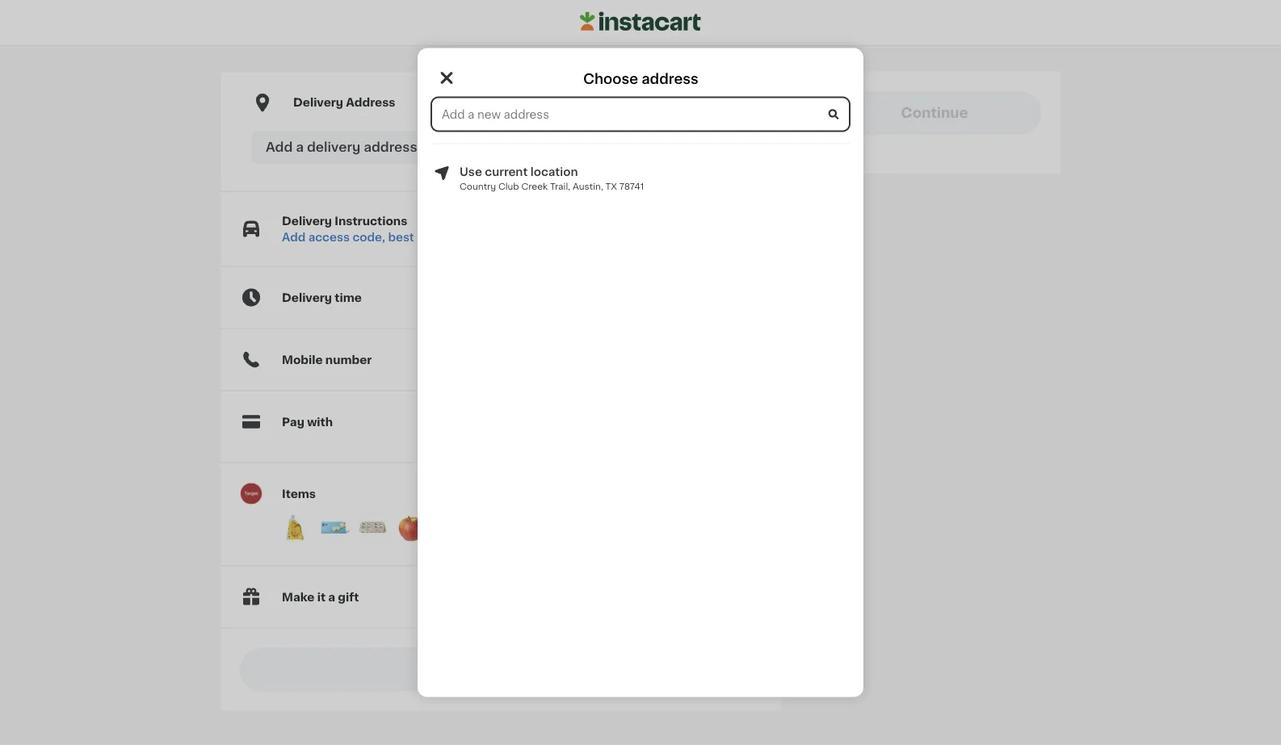Task type: vqa. For each thing, say whether or not it's contained in the screenshot.
Mobile on the top
yes



Task type: describe. For each thing, give the bounding box(es) containing it.
use
[[460, 166, 482, 177]]

address inside button
[[364, 141, 417, 154]]

code,
[[353, 232, 385, 243]]

search address image
[[826, 107, 841, 122]]

delivery for delivery instructions add access code, best entrance, etc.
[[282, 215, 332, 227]]

78741
[[619, 182, 644, 191]]

it
[[317, 592, 326, 603]]

make
[[282, 592, 315, 603]]

etc.
[[475, 232, 498, 243]]

make it a gift
[[282, 592, 359, 603]]

choose address
[[583, 72, 699, 86]]

choose
[[583, 72, 638, 86]]

add a delivery address
[[266, 141, 417, 154]]

delivery for delivery time
[[282, 292, 332, 303]]

good & gather grade a cage-free large eggs image
[[356, 512, 389, 544]]

mobile number
[[282, 354, 372, 366]]

location
[[531, 166, 578, 177]]

pay with
[[282, 417, 333, 428]]

pay
[[282, 417, 304, 428]]

instructions
[[335, 215, 407, 227]]

delivery for delivery address
[[293, 97, 343, 108]]

  text field inside choose address dialog
[[432, 98, 849, 130]]

1 horizontal spatial a
[[328, 592, 335, 603]]

add inside delivery instructions add access code, best entrance, etc.
[[282, 232, 306, 243]]

add a delivery address button
[[251, 131, 752, 164]]

austin,
[[573, 182, 603, 191]]



Task type: locate. For each thing, give the bounding box(es) containing it.
add inside button
[[266, 141, 293, 154]]

good & gather lemons image
[[279, 512, 311, 544]]

delivery address
[[293, 97, 395, 108]]

address inside dialog
[[642, 72, 699, 86]]

creek
[[521, 182, 548, 191]]

0 vertical spatial address
[[642, 72, 699, 86]]

time
[[335, 292, 362, 303]]

with
[[307, 417, 333, 428]]

delivery time
[[282, 292, 362, 303]]

a right it
[[328, 592, 335, 603]]

address
[[346, 97, 395, 108]]

delivery
[[307, 141, 361, 154]]

1 vertical spatial address
[[364, 141, 417, 154]]

delivery left time
[[282, 292, 332, 303]]

address
[[642, 72, 699, 86], [364, 141, 417, 154]]

good & gather salted butter image
[[317, 512, 350, 544]]

gift
[[338, 592, 359, 603]]

a
[[296, 141, 304, 154], [328, 592, 335, 603]]

entrance,
[[417, 232, 473, 243]]

honeycrisp apple bag image
[[395, 512, 427, 544]]

1 vertical spatial add
[[282, 232, 306, 243]]

number
[[325, 354, 372, 366]]

best
[[388, 232, 414, 243]]

2 vertical spatial delivery
[[282, 292, 332, 303]]

country
[[460, 182, 496, 191]]

0 vertical spatial add
[[266, 141, 293, 154]]

delivery instructions add access code, best entrance, etc.
[[282, 215, 498, 243]]

access
[[308, 232, 350, 243]]

1 horizontal spatial address
[[642, 72, 699, 86]]

address down address at the top of the page
[[364, 141, 417, 154]]

address right choose
[[642, 72, 699, 86]]

club
[[498, 182, 519, 191]]

current
[[485, 166, 528, 177]]

delivery up access
[[282, 215, 332, 227]]

tx
[[606, 182, 617, 191]]

trail,
[[550, 182, 570, 191]]

0 vertical spatial a
[[296, 141, 304, 154]]

add
[[266, 141, 293, 154], [282, 232, 306, 243]]

choose address dialog
[[418, 48, 864, 698]]

0 vertical spatial delivery
[[293, 97, 343, 108]]

  text field
[[432, 98, 849, 130]]

add left access
[[282, 232, 306, 243]]

1 vertical spatial delivery
[[282, 215, 332, 227]]

mobile
[[282, 354, 323, 366]]

use current location country club creek trail, austin, tx 78741
[[460, 166, 644, 191]]

a left delivery in the left top of the page
[[296, 141, 304, 154]]

0 horizontal spatial address
[[364, 141, 417, 154]]

0 horizontal spatial a
[[296, 141, 304, 154]]

delivery up delivery in the left top of the page
[[293, 97, 343, 108]]

delivery
[[293, 97, 343, 108], [282, 215, 332, 227], [282, 292, 332, 303]]

home image
[[580, 9, 701, 34]]

1 vertical spatial a
[[328, 592, 335, 603]]

delivery inside delivery instructions add access code, best entrance, etc.
[[282, 215, 332, 227]]

add left delivery in the left top of the page
[[266, 141, 293, 154]]

items
[[282, 488, 316, 500]]

a inside button
[[296, 141, 304, 154]]



